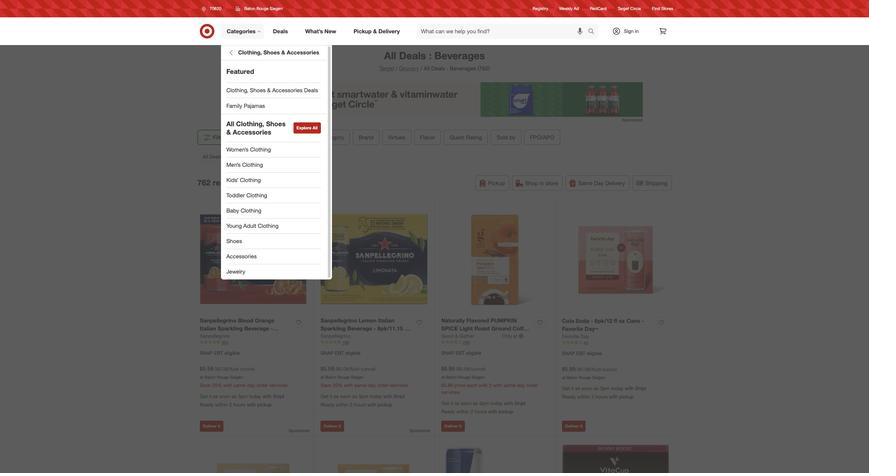 Task type: vqa. For each thing, say whether or not it's contained in the screenshot.
Only at
no



Task type: describe. For each thing, give the bounding box(es) containing it.
jewelry link
[[221, 264, 327, 280]]

beverage inside sanpellegrino blood orange italian sparkling beverage - 6pk/11.15 fl oz cans
[[245, 325, 269, 332]]

get it as soon as 3pm today with shipt ready within 2 hours with pickup for $6.99
[[442, 401, 526, 415]]

snap for sanpellegrino blood orange italian sparkling beverage - 6pk/11.15 fl oz cans
[[200, 350, 213, 356]]

ounce for day™
[[603, 367, 616, 373]]

shop in store
[[526, 180, 559, 187]]

clothing for baby clothing
[[241, 207, 262, 214]]

categories
[[227, 28, 256, 35]]

orange
[[255, 317, 275, 324]]

sanpellegrino lemon italian sparkling beverage - 6pk/11.15 fl oz cans
[[321, 317, 408, 340]]

1 vertical spatial beverages
[[450, 65, 477, 72]]

pickup for pickup
[[489, 180, 505, 187]]

6pk/12
[[595, 318, 613, 325]]

ground
[[492, 325, 512, 332]]

deliver it for fl
[[203, 424, 221, 429]]

get it as soon as 3pm today with shipt for oz
[[200, 394, 285, 400]]

clothing for kids' clothing
[[240, 177, 261, 184]]

target circle link
[[618, 6, 642, 12]]

188
[[342, 340, 349, 345]]

family pajamas
[[227, 102, 265, 109]]

baton inside $6.99 ( $0.58 /ounce ) at baton rouge siegen $5.99 price each with 2 with same-day order services
[[446, 375, 458, 380]]

clothing, for clothing, shoes & accessories
[[238, 49, 262, 56]]

ounce for oz
[[240, 366, 254, 372]]

eligible for day™
[[587, 351, 603, 357]]

shipping button
[[633, 176, 673, 191]]

cola
[[563, 318, 575, 325]]

sanpellegrino lemon italian sparkling beverage - 6pk/11.15 fl oz cans link
[[321, 317, 412, 340]]

virtues button
[[383, 130, 412, 145]]

baby
[[227, 207, 239, 214]]

) for sanpellegrino lemon italian sparkling beverage - 6pk/11.15 fl oz cans
[[375, 366, 376, 372]]

toddler clothing
[[227, 192, 267, 199]]

all for all deals : beverages target / grocery / all deals : beverages (762)
[[385, 49, 397, 62]]

save for sanpellegrino blood orange italian sparkling beverage - 6pk/11.15 fl oz cans
[[200, 383, 211, 389]]

lemon
[[359, 317, 377, 324]]

kids' clothing
[[227, 177, 261, 184]]

sanpellegrino blood orange italian sparkling beverage - 6pk/11.15 fl oz cans
[[200, 317, 275, 340]]

kids' clothing link
[[221, 173, 327, 188]]

clear
[[241, 154, 254, 161]]

services for sanpellegrino blood orange italian sparkling beverage - 6pk/11.15 fl oz cans
[[270, 383, 288, 389]]

at inside $6.99 ( $0.58 /ounce ) at baton rouge siegen $5.99 price each with 2 with same-day order services
[[442, 375, 445, 380]]

1 horizontal spatial :
[[447, 65, 449, 72]]

cola soda - 6pk/12 fl oz cans - favorite day™ link
[[563, 317, 654, 333]]

delivery for pickup & delivery
[[379, 28, 400, 35]]

6pk/11.15 inside sanpellegrino lemon italian sparkling beverage - 6pk/11.15 fl oz cans
[[378, 325, 403, 332]]

$5.99 inside $5.99 ( $0.08 /fluid ounce ) at baton rouge siegen
[[563, 366, 576, 373]]

clothing, inside all clothing, shoes & accessories
[[236, 120, 265, 128]]

explore all link
[[294, 123, 321, 134]]

at for sanpellegrino blood orange italian sparkling beverage - 6pk/11.15 fl oz cans
[[200, 375, 204, 380]]

sponsored for sanpellegrino lemon italian sparkling beverage - 6pk/11.15 fl oz cans
[[410, 429, 430, 434]]

0 vertical spatial beverages
[[435, 49, 485, 62]]

grocery
[[399, 65, 419, 72]]

all for all deals
[[203, 154, 208, 160]]

deals link
[[267, 24, 297, 39]]

category button
[[316, 130, 350, 145]]

$0.08 for day™
[[579, 367, 591, 373]]

in for sign
[[636, 28, 640, 34]]

sold
[[497, 134, 508, 141]]

day for favorite
[[581, 334, 590, 340]]

¬
[[519, 333, 524, 340]]

deliver for sanpellegrino lemon italian sparkling beverage - 6pk/11.15 fl oz cans
[[324, 424, 338, 429]]

deliver it button for -
[[442, 421, 465, 432]]

(1) for filter (1)
[[228, 134, 234, 141]]

clear all button
[[241, 154, 261, 161]]

( for day™
[[578, 367, 579, 373]]

snap ebt eligible for day™
[[563, 351, 603, 357]]

find stores link
[[653, 6, 674, 12]]

sold by button
[[491, 130, 522, 145]]

accessories inside all clothing, shoes & accessories
[[233, 128, 272, 136]]

get it as soon as 3pm today with shipt for cans
[[321, 394, 405, 400]]

) for cola soda - 6pk/12 fl oz cans - favorite day™
[[616, 367, 618, 373]]

ounce for cans
[[361, 366, 375, 372]]

flavored
[[467, 317, 490, 324]]

shoes down deals link on the left top of the page
[[264, 49, 280, 56]]

- inside sanpellegrino blood orange italian sparkling beverage - 6pk/11.15 fl oz cans
[[271, 325, 273, 332]]

/fluid for oz
[[228, 366, 239, 372]]

price
[[455, 383, 466, 389]]

188 link
[[321, 340, 428, 346]]

shoes link
[[221, 234, 327, 249]]

favorite day link
[[563, 333, 590, 340]]

good & gather link
[[442, 333, 501, 340]]

$5.59 ( $0.08 /fluid ounce ) at baton rouge siegen save 20% with same-day order services for oz
[[200, 366, 288, 389]]

1 good from the left
[[442, 333, 454, 339]]

explore all
[[297, 125, 318, 130]]

ready within 2 hours with pickup for cans
[[321, 402, 393, 408]]

roast
[[475, 325, 490, 332]]

featured
[[227, 67, 254, 75]]

0 vertical spatial target
[[618, 6, 630, 11]]

deliver it for favorite
[[566, 424, 583, 429]]

what's new
[[306, 28, 337, 35]]

all for all clothing, shoes & accessories
[[227, 120, 235, 128]]

adult
[[244, 222, 257, 229]]

filter (1) button
[[197, 130, 240, 145]]

fpo/apo button
[[525, 130, 561, 145]]

baton for cola soda - 6pk/12 fl oz cans - favorite day™
[[567, 375, 578, 381]]

sanpellegrino inside sanpellegrino blood orange italian sparkling beverage - 6pk/11.15 fl oz cans
[[200, 317, 237, 324]]

same- inside $6.99 ( $0.58 /ounce ) at baton rouge siegen $5.99 price each with 2 with same-day order services
[[504, 383, 518, 389]]

favorite inside favorite day link
[[563, 334, 580, 340]]

fl inside cola soda - 6pk/12 fl oz cans - favorite day™
[[615, 318, 618, 325]]

baton for sanpellegrino lemon italian sparkling beverage - 6pk/11.15 fl oz cans
[[326, 375, 337, 380]]

new
[[325, 28, 337, 35]]

grocery link
[[399, 65, 419, 72]]

at for cola soda - 6pk/12 fl oz cans - favorite day™
[[563, 375, 566, 381]]

pickup for pickup & delivery
[[354, 28, 372, 35]]

at inside only at ¬
[[514, 333, 518, 339]]

baton rouge siegen
[[244, 6, 283, 11]]

- inside sanpellegrino lemon italian sparkling beverage - 6pk/11.15 fl oz cans
[[374, 325, 376, 332]]

deliver for cola soda - 6pk/12 fl oz cans - favorite day™
[[566, 424, 579, 429]]

naturally
[[442, 317, 465, 324]]

$5.59 for sanpellegrino blood orange italian sparkling beverage - 6pk/11.15 fl oz cans
[[200, 366, 214, 373]]

registry link
[[533, 6, 549, 12]]

day™
[[585, 326, 599, 333]]

& inside all clothing, shoes & accessories
[[227, 128, 231, 136]]

siegen for cola soda - 6pk/12 fl oz cans - favorite day™
[[593, 375, 606, 381]]

pickup & delivery link
[[348, 24, 409, 39]]

snap ebt eligible for oz
[[200, 350, 240, 356]]

sort button
[[242, 130, 275, 145]]

redcard link
[[591, 6, 607, 12]]

order inside $6.99 ( $0.58 /ounce ) at baton rouge siegen $5.99 price each with 2 with same-day order services
[[527, 383, 539, 389]]

shop in store button
[[513, 176, 563, 191]]

rouge for sanpellegrino lemon italian sparkling beverage - 6pk/11.15 fl oz cans
[[338, 375, 350, 380]]

sold by
[[497, 134, 516, 141]]

sort
[[258, 134, 269, 141]]

cans inside cola soda - 6pk/12 fl oz cans - favorite day™
[[627, 318, 641, 325]]

0 horizontal spatial :
[[429, 49, 432, 62]]

young
[[227, 222, 242, 229]]

siegen inside dropdown button
[[270, 6, 283, 11]]

sanpellegrino blood orange italian sparkling beverage - 6pk/11.15 fl oz cans link
[[200, 317, 291, 340]]

shoes inside clothing, shoes & accessories deals link
[[250, 87, 266, 94]]

rouge for sanpellegrino blood orange italian sparkling beverage - 6pk/11.15 fl oz cans
[[217, 375, 229, 380]]

brand button
[[353, 130, 380, 145]]

italian inside sanpellegrino blood orange italian sparkling beverage - 6pk/11.15 fl oz cans
[[200, 325, 216, 332]]

search button
[[585, 24, 602, 40]]

clothing for men's clothing
[[242, 161, 263, 168]]

by
[[510, 134, 516, 141]]

( for 12oz
[[457, 366, 458, 372]]

fl inside sanpellegrino blood orange italian sparkling beverage - 6pk/11.15 fl oz cans
[[227, 333, 230, 340]]

italian inside sanpellegrino lemon italian sparkling beverage - 6pk/11.15 fl oz cans
[[379, 317, 395, 324]]

$0.08 for cans
[[337, 366, 349, 372]]

eligible for 12oz
[[466, 350, 482, 356]]

same day delivery
[[579, 180, 626, 187]]

guest
[[450, 134, 465, 141]]

women's clothing
[[227, 146, 271, 153]]

advertisement region
[[227, 82, 643, 117]]

men's
[[227, 161, 241, 168]]

only at ¬
[[503, 333, 524, 340]]

$0.58
[[458, 366, 470, 372]]

2 / from the left
[[421, 65, 423, 72]]

naturally flavored pumpkin spice light roast ground coffee - 12oz - good & gather™ link
[[442, 317, 532, 340]]

deliver for naturally flavored pumpkin spice light roast ground coffee - 12oz - good & gather™
[[445, 424, 459, 429]]

(762)
[[478, 65, 490, 72]]

$6.99
[[442, 366, 455, 373]]

20% for fl
[[212, 383, 222, 389]]

rouge for cola soda - 6pk/12 fl oz cans - favorite day™
[[580, 375, 592, 381]]

siegen for sanpellegrino blood orange italian sparkling beverage - 6pk/11.15 fl oz cans
[[230, 375, 243, 380]]

all clothing, shoes & accessories
[[227, 120, 286, 136]]

spice
[[442, 325, 458, 332]]

good inside naturally flavored pumpkin spice light roast ground coffee - 12oz - good & gather™
[[463, 333, 478, 340]]

clothing, shoes & accessories
[[238, 49, 320, 56]]

ad
[[574, 6, 580, 11]]

light
[[460, 325, 473, 332]]

ready within 2 hours with pickup for oz
[[200, 402, 272, 408]]

$5.59 for sanpellegrino lemon italian sparkling beverage - 6pk/11.15 fl oz cans
[[321, 366, 334, 373]]

sign
[[625, 28, 634, 34]]

family pajamas link
[[221, 98, 327, 114]]

deals inside button
[[209, 154, 222, 160]]

young adult clothing
[[227, 222, 279, 229]]

toddler clothing link
[[221, 188, 327, 203]]

sparkling inside sanpellegrino blood orange italian sparkling beverage - 6pk/11.15 fl oz cans
[[218, 325, 243, 332]]

find
[[653, 6, 661, 11]]

services inside $6.99 ( $0.58 /ounce ) at baton rouge siegen $5.99 price each with 2 with same-day order services
[[442, 390, 460, 396]]

clothing for women's clothing
[[250, 146, 271, 153]]

women's
[[227, 146, 249, 153]]

same- for cans
[[355, 383, 368, 389]]

cans inside sanpellegrino blood orange italian sparkling beverage - 6pk/11.15 fl oz cans
[[240, 333, 253, 340]]

sparkling inside sanpellegrino lemon italian sparkling beverage - 6pk/11.15 fl oz cans
[[321, 325, 346, 332]]

day for cans
[[368, 383, 376, 389]]

target inside all deals : beverages target / grocery / all deals : beverages (762)
[[380, 65, 395, 72]]

pajamas
[[244, 102, 265, 109]]

baton for sanpellegrino blood orange italian sparkling beverage - 6pk/11.15 fl oz cans
[[205, 375, 216, 380]]

day for oz
[[248, 383, 255, 389]]

deliver it button for fl
[[200, 421, 224, 432]]

(1) for deals (1)
[[300, 134, 307, 141]]



Task type: locate. For each thing, give the bounding box(es) containing it.
762
[[197, 178, 211, 187]]

in inside button
[[540, 180, 545, 187]]

shoes down young
[[227, 238, 242, 245]]

1 horizontal spatial (1)
[[300, 134, 307, 141]]

1 horizontal spatial day
[[595, 180, 604, 187]]

2 sparkling from the left
[[321, 325, 346, 332]]

0 horizontal spatial order
[[257, 383, 268, 389]]

kids'
[[227, 177, 239, 184]]

& inside naturally flavored pumpkin spice light roast ground coffee - 12oz - good & gather™
[[479, 333, 483, 340]]

all down filter (1) button
[[203, 154, 208, 160]]

/fluid down 304 at left
[[228, 366, 239, 372]]

today
[[612, 386, 624, 392], [249, 394, 261, 400], [370, 394, 382, 400], [491, 401, 503, 407]]

get it as soon as 3pm today with shipt
[[200, 394, 285, 400], [321, 394, 405, 400]]

3 deliver from the left
[[445, 424, 459, 429]]

$0.08 down 188
[[337, 366, 349, 372]]

( for cans
[[336, 366, 337, 372]]

0 horizontal spatial sanpellegrino link
[[200, 333, 230, 340]]

1 $5.59 ( $0.08 /fluid ounce ) at baton rouge siegen save 20% with same-day order services from the left
[[200, 366, 288, 389]]

0 horizontal spatial 6pk/11.15
[[200, 333, 226, 340]]

snap ebt eligible down 304 at left
[[200, 350, 240, 356]]

all inside button
[[203, 154, 208, 160]]

1 horizontal spatial order
[[378, 383, 389, 389]]

1 horizontal spatial 20%
[[333, 383, 343, 389]]

1 horizontal spatial cans
[[329, 333, 342, 340]]

pickup & delivery
[[354, 28, 400, 35]]

sponsored
[[623, 117, 643, 123], [289, 429, 310, 434], [410, 429, 430, 434]]

in right sign
[[636, 28, 640, 34]]

2 $5.59 from the left
[[321, 366, 334, 373]]

get
[[563, 386, 571, 392], [200, 394, 208, 400], [321, 394, 329, 400], [442, 401, 450, 407]]

fl inside sanpellegrino lemon italian sparkling beverage - 6pk/11.15 fl oz cans
[[405, 325, 408, 332]]

all inside all clothing, shoes & accessories
[[227, 120, 235, 128]]

1 horizontal spatial pickup
[[489, 180, 505, 187]]

toddler
[[227, 192, 245, 199]]

jewelry
[[227, 268, 246, 275]]

1 vertical spatial get it as soon as 3pm today with shipt ready within 2 hours with pickup
[[442, 401, 526, 415]]

eligible for cans
[[346, 350, 361, 356]]

clothing up toddler clothing
[[240, 177, 261, 184]]

1 sparkling from the left
[[218, 325, 243, 332]]

filter (1)
[[213, 134, 234, 141]]

ebt for oz
[[214, 350, 223, 356]]

snap ebt eligible down 49
[[563, 351, 603, 357]]

sanpellegrino link up 304 at left
[[200, 333, 230, 340]]

target
[[618, 6, 630, 11], [380, 65, 395, 72]]

0 horizontal spatial italian
[[200, 325, 216, 332]]

$0.08 down 304 at left
[[216, 366, 228, 372]]

redcard
[[591, 6, 607, 11]]

0 horizontal spatial target
[[380, 65, 395, 72]]

women's clothing link
[[221, 142, 327, 158]]

) down "304" link
[[254, 366, 255, 372]]

clothing up all
[[250, 146, 271, 153]]

baton inside dropdown button
[[244, 6, 256, 11]]

1 get it as soon as 3pm today with shipt from the left
[[200, 394, 285, 400]]

2 $5.59 ( $0.08 /fluid ounce ) at baton rouge siegen save 20% with same-day order services from the left
[[321, 366, 409, 389]]

1 horizontal spatial sponsored
[[410, 429, 430, 434]]

same- for oz
[[234, 383, 248, 389]]

) down 49 "link"
[[616, 367, 618, 373]]

shop
[[526, 180, 539, 187]]

red bull energy drink - 12pk/8.4 fl oz cans image
[[442, 444, 549, 474], [442, 444, 549, 474]]

cans down blood
[[240, 333, 253, 340]]

clothing, up "sort" button
[[236, 120, 265, 128]]

day right the same
[[595, 180, 604, 187]]

with
[[223, 383, 232, 389], [344, 383, 353, 389], [479, 383, 488, 389], [494, 383, 503, 389], [625, 386, 634, 392], [263, 394, 272, 400], [384, 394, 393, 400], [610, 394, 619, 400], [505, 401, 514, 407], [247, 402, 256, 408], [368, 402, 377, 408], [489, 409, 498, 415]]

/ right grocery
[[421, 65, 423, 72]]

0 horizontal spatial pickup
[[354, 28, 372, 35]]

1 vertical spatial :
[[447, 65, 449, 72]]

206
[[463, 340, 470, 345]]

order for sanpellegrino lemon italian sparkling beverage - 6pk/11.15 fl oz cans
[[378, 383, 389, 389]]

sponsored for sanpellegrino blood orange italian sparkling beverage - 6pk/11.15 fl oz cans
[[289, 429, 310, 434]]

clothing down baby clothing link
[[258, 222, 279, 229]]

0 vertical spatial in
[[636, 28, 640, 34]]

/fluid for cans
[[349, 366, 360, 372]]

cans inside sanpellegrino lemon italian sparkling beverage - 6pk/11.15 fl oz cans
[[329, 333, 342, 340]]

delivery inside pickup & delivery link
[[379, 28, 400, 35]]

0 horizontal spatial $5.59 ( $0.08 /fluid ounce ) at baton rouge siegen save 20% with same-day order services
[[200, 366, 288, 389]]

762 results
[[197, 178, 239, 187]]

) inside $6.99 ( $0.58 /ounce ) at baton rouge siegen $5.99 price each with 2 with same-day order services
[[485, 366, 486, 372]]

siegen inside $5.99 ( $0.08 /fluid ounce ) at baton rouge siegen
[[593, 375, 606, 381]]

1 sanpellegrino link from the left
[[200, 333, 230, 340]]

0 horizontal spatial $5.99
[[442, 383, 454, 389]]

naturally flavored pumpkin spice light roast ground coffee - 12oz - good & gather™ image
[[442, 206, 549, 313], [442, 206, 549, 313]]

search
[[585, 28, 602, 35]]

cans up 49 "link"
[[627, 318, 641, 325]]

( for oz
[[215, 366, 216, 372]]

snap
[[200, 350, 213, 356], [321, 350, 334, 356], [442, 350, 455, 356], [563, 351, 576, 357]]

at for sanpellegrino lemon italian sparkling beverage - 6pk/11.15 fl oz cans
[[321, 375, 324, 380]]

clothing, shoes & accessories deals
[[227, 87, 318, 94]]

services for sanpellegrino lemon italian sparkling beverage - 6pk/11.15 fl oz cans
[[391, 383, 409, 389]]

( inside $6.99 ( $0.58 /ounce ) at baton rouge siegen $5.99 price each with 2 with same-day order services
[[457, 366, 458, 372]]

rouge inside $6.99 ( $0.58 /ounce ) at baton rouge siegen $5.99 price each with 2 with same-day order services
[[459, 375, 471, 380]]

2 horizontal spatial cans
[[627, 318, 641, 325]]

snap ebt eligible for cans
[[321, 350, 361, 356]]

shoes up pajamas
[[250, 87, 266, 94]]

services
[[270, 383, 288, 389], [391, 383, 409, 389], [442, 390, 460, 396]]

beverages left the (762) on the right of page
[[450, 65, 477, 72]]

target left circle
[[618, 6, 630, 11]]

$5.59 ( $0.08 /fluid ounce ) at baton rouge siegen save 20% with same-day order services for cans
[[321, 366, 409, 389]]

snap for sanpellegrino lemon italian sparkling beverage - 6pk/11.15 fl oz cans
[[321, 350, 334, 356]]

accessories up women's clothing
[[233, 128, 272, 136]]

1 horizontal spatial same-
[[355, 383, 368, 389]]

favorite inside cola soda - 6pk/12 fl oz cans - favorite day™
[[563, 326, 584, 333]]

ounce down 188 link
[[361, 366, 375, 372]]

1 beverage from the left
[[245, 325, 269, 332]]

orange soda - 6pk/12 fl oz cans - favorite day™ image
[[321, 444, 428, 474], [321, 444, 428, 474]]

1 20% from the left
[[212, 383, 222, 389]]

2 save from the left
[[321, 383, 332, 389]]

) inside $5.99 ( $0.08 /fluid ounce ) at baton rouge siegen
[[616, 367, 618, 373]]

shipping
[[646, 180, 668, 187]]

naturally flavored pumpkin spice light roast ground coffee - 12oz - good & gather™
[[442, 317, 531, 340]]

eligible down 206 on the bottom right of page
[[466, 350, 482, 356]]

0 vertical spatial favorite
[[563, 326, 584, 333]]

1 vertical spatial clothing,
[[227, 87, 249, 94]]

2 (1) from the left
[[300, 134, 307, 141]]

(1) right filter at the left top of the page
[[228, 134, 234, 141]]

0 horizontal spatial good
[[442, 333, 454, 339]]

baton inside $5.99 ( $0.08 /fluid ounce ) at baton rouge siegen
[[567, 375, 578, 381]]

1 horizontal spatial 6pk/11.15
[[378, 325, 403, 332]]

&
[[374, 28, 377, 35], [282, 49, 285, 56], [267, 87, 271, 94], [227, 128, 231, 136], [455, 333, 458, 339], [479, 333, 483, 340]]

0 horizontal spatial day
[[581, 334, 590, 340]]

2 horizontal spatial fl
[[615, 318, 618, 325]]

3 same- from the left
[[504, 383, 518, 389]]

ginger ale soda - 6pk/12 fl oz cans - favorite day™ image
[[200, 444, 307, 474], [200, 444, 307, 474]]

1 horizontal spatial save
[[321, 383, 332, 389]]

1 horizontal spatial good
[[463, 333, 478, 340]]

2 deliver from the left
[[324, 424, 338, 429]]

categories link
[[221, 24, 265, 39]]

delivery for same day delivery
[[606, 180, 626, 187]]

)
[[254, 366, 255, 372], [375, 366, 376, 372], [485, 366, 486, 372], [616, 367, 618, 373]]

sparkling up 188
[[321, 325, 346, 332]]

20% for oz
[[333, 383, 343, 389]]

1 deliver it from the left
[[203, 424, 221, 429]]

0 horizontal spatial fl
[[227, 333, 230, 340]]

weekly ad link
[[560, 6, 580, 12]]

in left store
[[540, 180, 545, 187]]

sanpellegrino inside sanpellegrino lemon italian sparkling beverage - 6pk/11.15 fl oz cans
[[321, 317, 357, 324]]

deliver for sanpellegrino blood orange italian sparkling beverage - 6pk/11.15 fl oz cans
[[203, 424, 217, 429]]

0 horizontal spatial get it as soon as 3pm today with shipt ready within 2 hours with pickup
[[442, 401, 526, 415]]

0 vertical spatial italian
[[379, 317, 395, 324]]

0 horizontal spatial save
[[200, 383, 211, 389]]

2 deliver it from the left
[[324, 424, 341, 429]]

2 horizontal spatial ounce
[[603, 367, 616, 373]]

target left grocery
[[380, 65, 395, 72]]

2 order from the left
[[378, 383, 389, 389]]

2 horizontal spatial /fluid
[[591, 367, 602, 373]]

rouge
[[257, 6, 269, 11], [217, 375, 229, 380], [338, 375, 350, 380], [459, 375, 471, 380], [580, 375, 592, 381]]

ebt for 12oz
[[456, 350, 465, 356]]

clothing down clear all on the top left of the page
[[242, 161, 263, 168]]

/ounce
[[470, 366, 485, 372]]

eligible down 304 at left
[[225, 350, 240, 356]]

0 vertical spatial fl
[[615, 318, 618, 325]]

70820 button
[[197, 2, 229, 15]]

0 vertical spatial $5.99
[[563, 366, 576, 373]]

0 vertical spatial day
[[595, 180, 604, 187]]

clothing up adult
[[241, 207, 262, 214]]

day inside favorite day link
[[581, 334, 590, 340]]

day for same
[[595, 180, 604, 187]]

cans left 188
[[329, 333, 342, 340]]

rouge inside $5.99 ( $0.08 /fluid ounce ) at baton rouge siegen
[[580, 375, 592, 381]]

3 deliver it from the left
[[445, 424, 462, 429]]

$0.08 inside $5.99 ( $0.08 /fluid ounce ) at baton rouge siegen
[[579, 367, 591, 373]]

0 horizontal spatial 20%
[[212, 383, 222, 389]]

/fluid down 188
[[349, 366, 360, 372]]

deliver
[[203, 424, 217, 429], [324, 424, 338, 429], [445, 424, 459, 429], [566, 424, 579, 429]]

4 deliver it from the left
[[566, 424, 583, 429]]

ready within 2 hours with pickup
[[200, 402, 272, 408], [321, 402, 393, 408]]

0 horizontal spatial sparkling
[[218, 325, 243, 332]]

good down light
[[463, 333, 478, 340]]

clear all
[[241, 154, 261, 161]]

deliver it for -
[[445, 424, 462, 429]]

1 horizontal spatial sanpellegrino link
[[321, 333, 351, 340]]

49 link
[[563, 340, 670, 346]]

2 same- from the left
[[355, 383, 368, 389]]

only
[[503, 333, 513, 339]]

clothing, up featured
[[238, 49, 262, 56]]

1 (1) from the left
[[228, 134, 234, 141]]

1 deliver from the left
[[203, 424, 217, 429]]

ebt down 206 on the bottom right of page
[[456, 350, 465, 356]]

day inside same day delivery button
[[595, 180, 604, 187]]

family
[[227, 102, 243, 109]]

What can we help you find? suggestions appear below search field
[[417, 24, 590, 39]]

2 horizontal spatial sponsored
[[623, 117, 643, 123]]

1 order from the left
[[257, 383, 268, 389]]

oz
[[619, 318, 626, 325], [232, 333, 238, 340], [321, 333, 327, 340]]

1 horizontal spatial $5.59
[[321, 366, 334, 373]]

beverages up the (762) on the right of page
[[435, 49, 485, 62]]

shoes inside all clothing, shoes & accessories
[[266, 120, 286, 128]]

0 vertical spatial clothing,
[[238, 49, 262, 56]]

at inside $5.99 ( $0.08 /fluid ounce ) at baton rouge siegen
[[563, 375, 566, 381]]

1 save from the left
[[200, 383, 211, 389]]

0 horizontal spatial delivery
[[379, 28, 400, 35]]

0 vertical spatial get it as soon as 3pm today with shipt ready within 2 hours with pickup
[[563, 386, 647, 400]]

deliver it button for favorite
[[563, 421, 586, 432]]

6pk/11.15
[[378, 325, 403, 332], [200, 333, 226, 340]]

0 horizontal spatial day
[[248, 383, 255, 389]]

oz inside cola soda - 6pk/12 fl oz cans - favorite day™
[[619, 318, 626, 325]]

clothing up 'baby clothing'
[[247, 192, 267, 199]]

0 horizontal spatial $5.59
[[200, 366, 214, 373]]

0 horizontal spatial ready within 2 hours with pickup
[[200, 402, 272, 408]]

ebt down 188
[[335, 350, 344, 356]]

deliver it for oz
[[324, 424, 341, 429]]

ebt for day™
[[577, 351, 586, 357]]

2 ready within 2 hours with pickup from the left
[[321, 402, 393, 408]]

gather™
[[485, 333, 506, 340]]

1 ready within 2 hours with pickup from the left
[[200, 402, 272, 408]]

sanpellegrino blood orange italian sparkling beverage - 6pk/11.15 fl oz cans image
[[200, 206, 307, 313], [200, 206, 307, 313]]

get it as soon as 3pm today with shipt ready within 2 hours with pickup for $5.99
[[563, 386, 647, 400]]

0 horizontal spatial $0.08
[[216, 366, 228, 372]]

0 horizontal spatial /
[[396, 65, 398, 72]]

favorite
[[563, 326, 584, 333], [563, 334, 580, 340]]

favorite up favorite day
[[563, 326, 584, 333]]

oz inside sanpellegrino lemon italian sparkling beverage - 6pk/11.15 fl oz cans
[[321, 333, 327, 340]]

snap ebt eligible down 206 on the bottom right of page
[[442, 350, 482, 356]]

2 horizontal spatial oz
[[619, 318, 626, 325]]

shoes
[[264, 49, 280, 56], [250, 87, 266, 94], [266, 120, 286, 128], [227, 238, 242, 245]]

$5.59 ( $0.08 /fluid ounce ) at baton rouge siegen save 20% with same-day order services
[[200, 366, 288, 389], [321, 366, 409, 389]]

2 beverage from the left
[[348, 325, 373, 332]]

ebt down 49
[[577, 351, 586, 357]]

2 day from the left
[[368, 383, 376, 389]]

in
[[636, 28, 640, 34], [540, 180, 545, 187]]

beverage down lemon
[[348, 325, 373, 332]]

0 vertical spatial pickup
[[354, 28, 372, 35]]

siegen
[[270, 6, 283, 11], [230, 375, 243, 380], [351, 375, 364, 380], [472, 375, 485, 380], [593, 375, 606, 381]]

2 horizontal spatial same-
[[504, 383, 518, 389]]

ebt down 304 at left
[[214, 350, 223, 356]]

clothing, up family
[[227, 87, 249, 94]]

0 vertical spatial delivery
[[379, 28, 400, 35]]

clothing, for clothing, shoes & accessories deals
[[227, 87, 249, 94]]

(
[[215, 366, 216, 372], [336, 366, 337, 372], [457, 366, 458, 372], [578, 367, 579, 373]]

sanpellegrino link up 188
[[321, 333, 351, 340]]

1 vertical spatial favorite
[[563, 334, 580, 340]]

siegen for sanpellegrino lemon italian sparkling beverage - 6pk/11.15 fl oz cans
[[351, 375, 364, 380]]

1 horizontal spatial beverage
[[348, 325, 373, 332]]

eligible down 188
[[346, 350, 361, 356]]

1 horizontal spatial ready within 2 hours with pickup
[[321, 402, 393, 408]]

1 / from the left
[[396, 65, 398, 72]]

good down spice on the right bottom of page
[[442, 333, 454, 339]]

sanpellegrino link for sparkling
[[321, 333, 351, 340]]

brand
[[359, 134, 374, 141]]

1 horizontal spatial ounce
[[361, 366, 375, 372]]

sparkling up 304 at left
[[218, 325, 243, 332]]

1 horizontal spatial fl
[[405, 325, 408, 332]]

1 deliver it button from the left
[[200, 421, 224, 432]]

rouge inside dropdown button
[[257, 6, 269, 11]]

1 $5.59 from the left
[[200, 366, 214, 373]]

1 horizontal spatial delivery
[[606, 180, 626, 187]]

$5.99 left price at the bottom of the page
[[442, 383, 454, 389]]

snap ebt eligible for 12oz
[[442, 350, 482, 356]]

2 good from the left
[[463, 333, 478, 340]]

4 deliver it button from the left
[[563, 421, 586, 432]]

$0.08 down 49
[[579, 367, 591, 373]]

day
[[595, 180, 604, 187], [581, 334, 590, 340]]

registry
[[533, 6, 549, 11]]

each
[[467, 383, 478, 389]]

1 vertical spatial $5.99
[[442, 383, 454, 389]]

1 vertical spatial in
[[540, 180, 545, 187]]

) down 188 link
[[375, 366, 376, 372]]

2 horizontal spatial $0.08
[[579, 367, 591, 373]]

20%
[[212, 383, 222, 389], [333, 383, 343, 389]]

virtues
[[389, 134, 406, 141]]

6pk/11.15 inside sanpellegrino blood orange italian sparkling beverage - 6pk/11.15 fl oz cans
[[200, 333, 226, 340]]

1 same- from the left
[[234, 383, 248, 389]]

delivery inside same day delivery button
[[606, 180, 626, 187]]

sanpellegrino link for italian
[[200, 333, 230, 340]]

:
[[429, 49, 432, 62], [447, 65, 449, 72]]

(1) down explore
[[300, 134, 307, 141]]

cola soda - 6pk/12 fl oz cans - favorite day™ image
[[563, 206, 670, 313], [563, 206, 670, 313]]

weekly ad
[[560, 6, 580, 11]]

/ right target link
[[396, 65, 398, 72]]

what's
[[306, 28, 323, 35]]

baton rouge siegen button
[[232, 2, 288, 15]]

2 vertical spatial fl
[[227, 333, 230, 340]]

1 vertical spatial day
[[581, 334, 590, 340]]

$0.08 for oz
[[216, 366, 228, 372]]

2 20% from the left
[[333, 383, 343, 389]]

in for shop
[[540, 180, 545, 187]]

/fluid down 49 "link"
[[591, 367, 602, 373]]

0 horizontal spatial oz
[[232, 333, 238, 340]]

2 vertical spatial clothing,
[[236, 120, 265, 128]]

(1) inside button
[[228, 134, 234, 141]]

0 horizontal spatial (1)
[[228, 134, 234, 141]]

1 horizontal spatial day
[[368, 383, 376, 389]]

$5.99 inside $6.99 ( $0.58 /ounce ) at baton rouge siegen $5.99 price each with 2 with same-day order services
[[442, 383, 454, 389]]

3 deliver it button from the left
[[442, 421, 465, 432]]

1 horizontal spatial sparkling
[[321, 325, 346, 332]]

2 horizontal spatial services
[[442, 390, 460, 396]]

0 horizontal spatial services
[[270, 383, 288, 389]]

men's clothing link
[[221, 158, 327, 173]]

accessories up "jewelry"
[[227, 253, 257, 260]]

same
[[579, 180, 593, 187]]

1 horizontal spatial italian
[[379, 317, 395, 324]]

1 horizontal spatial $5.99
[[563, 366, 576, 373]]

all up target link
[[385, 49, 397, 62]]

0 horizontal spatial get it as soon as 3pm today with shipt
[[200, 394, 285, 400]]

accessories down what's
[[287, 49, 320, 56]]

soda
[[576, 318, 590, 325]]

1 vertical spatial delivery
[[606, 180, 626, 187]]

delivery
[[379, 28, 400, 35], [606, 180, 626, 187]]

2 favorite from the top
[[563, 334, 580, 340]]

1 horizontal spatial target
[[618, 6, 630, 11]]

guest rating button
[[444, 130, 488, 145]]

shoes down the family pajamas link
[[266, 120, 286, 128]]

stores
[[662, 6, 674, 11]]

ounce down 49 "link"
[[603, 367, 616, 373]]

3 day from the left
[[518, 383, 526, 389]]

ebt for cans
[[335, 350, 344, 356]]

snap ebt eligible down 188
[[321, 350, 361, 356]]

order for sanpellegrino blood orange italian sparkling beverage - 6pk/11.15 fl oz cans
[[257, 383, 268, 389]]

eligible for oz
[[225, 350, 240, 356]]

1 vertical spatial 6pk/11.15
[[200, 333, 226, 340]]

1 vertical spatial italian
[[200, 325, 216, 332]]

all right explore
[[313, 125, 318, 130]]

sign in link
[[607, 24, 650, 39]]

all right grocery link
[[424, 65, 430, 72]]

0 horizontal spatial cans
[[240, 333, 253, 340]]

day up 49
[[581, 334, 590, 340]]

hours
[[596, 394, 608, 400], [233, 402, 246, 408], [354, 402, 367, 408], [475, 409, 487, 415]]

1 vertical spatial target
[[380, 65, 395, 72]]

deliver it button for oz
[[321, 421, 345, 432]]

beverages
[[435, 49, 485, 62], [450, 65, 477, 72]]

0 horizontal spatial in
[[540, 180, 545, 187]]

accessories up the family pajamas link
[[273, 87, 303, 94]]

snap for cola soda - 6pk/12 fl oz cans - favorite day™
[[563, 351, 576, 357]]

1 day from the left
[[248, 383, 255, 389]]

1 horizontal spatial $0.08
[[337, 366, 349, 372]]

1 horizontal spatial in
[[636, 28, 640, 34]]

ounce down "304" link
[[240, 366, 254, 372]]

2 get it as soon as 3pm today with shipt from the left
[[321, 394, 405, 400]]

clothing, shoes & accessories deals link
[[221, 83, 327, 98]]

save for sanpellegrino lemon italian sparkling beverage - 6pk/11.15 fl oz cans
[[321, 383, 332, 389]]

fpo/apo
[[531, 134, 555, 141]]

day inside $6.99 ( $0.58 /ounce ) at baton rouge siegen $5.99 price each with 2 with same-day order services
[[518, 383, 526, 389]]

1 favorite from the top
[[563, 326, 584, 333]]

pickup inside button
[[489, 180, 505, 187]]

snap for naturally flavored pumpkin spice light roast ground coffee - 12oz - good & gather™
[[442, 350, 455, 356]]

pumpkin
[[491, 317, 517, 324]]

clothing for toddler clothing
[[247, 192, 267, 199]]

get it as soon as 3pm today with shipt ready within 2 hours with pickup down each
[[442, 401, 526, 415]]

vitacup slim diet & metabolism medium roast coffee - single serve pods - 18ct image
[[563, 444, 670, 474], [563, 444, 670, 474]]

baby clothing link
[[221, 203, 327, 219]]

gather
[[460, 333, 475, 339]]

same day delivery button
[[566, 176, 630, 191]]

favorite down the cola
[[563, 334, 580, 340]]

1 horizontal spatial $5.59 ( $0.08 /fluid ounce ) at baton rouge siegen save 20% with same-day order services
[[321, 366, 409, 389]]

1 horizontal spatial services
[[391, 383, 409, 389]]

young adult clothing link
[[221, 219, 327, 234]]

0 horizontal spatial sponsored
[[289, 429, 310, 434]]

3 order from the left
[[527, 383, 539, 389]]

beverage down orange
[[245, 325, 269, 332]]

sanpellegrino lemon italian sparkling beverage - 6pk/11.15 fl oz cans image
[[321, 206, 428, 313], [321, 206, 428, 313]]

results
[[213, 178, 239, 187]]

oz left 188
[[321, 333, 327, 340]]

4 deliver from the left
[[566, 424, 579, 429]]

1 horizontal spatial /
[[421, 65, 423, 72]]

oz right 304 at left
[[232, 333, 238, 340]]

0 horizontal spatial beverage
[[245, 325, 269, 332]]

) right $0.58
[[485, 366, 486, 372]]

oz right 6pk/12
[[619, 318, 626, 325]]

deals
[[273, 28, 288, 35], [399, 49, 427, 62], [432, 65, 446, 72], [304, 87, 318, 94], [284, 134, 299, 141], [209, 154, 222, 160]]

0 vertical spatial :
[[429, 49, 432, 62]]

get it as soon as 3pm today with shipt ready within 2 hours with pickup down $5.99 ( $0.08 /fluid ounce ) at baton rouge siegen at the bottom of page
[[563, 386, 647, 400]]

ebt
[[214, 350, 223, 356], [335, 350, 344, 356], [456, 350, 465, 356], [577, 351, 586, 357]]

all
[[255, 154, 261, 161]]

beverage inside sanpellegrino lemon italian sparkling beverage - 6pk/11.15 fl oz cans
[[348, 325, 373, 332]]

/fluid inside $5.99 ( $0.08 /fluid ounce ) at baton rouge siegen
[[591, 367, 602, 373]]

0 horizontal spatial same-
[[234, 383, 248, 389]]

siegen inside $6.99 ( $0.58 /ounce ) at baton rouge siegen $5.99 price each with 2 with same-day order services
[[472, 375, 485, 380]]

flavor button
[[415, 130, 441, 145]]

1 horizontal spatial oz
[[321, 333, 327, 340]]

oz inside sanpellegrino blood orange italian sparkling beverage - 6pk/11.15 fl oz cans
[[232, 333, 238, 340]]

1 vertical spatial pickup
[[489, 180, 505, 187]]

all up "filter (1)"
[[227, 120, 235, 128]]

ounce inside $5.99 ( $0.08 /fluid ounce ) at baton rouge siegen
[[603, 367, 616, 373]]

/fluid for day™
[[591, 367, 602, 373]]

) for sanpellegrino blood orange italian sparkling beverage - 6pk/11.15 fl oz cans
[[254, 366, 255, 372]]

$5.99 down favorite day link
[[563, 366, 576, 373]]

2 inside $6.99 ( $0.58 /ounce ) at baton rouge siegen $5.99 price each with 2 with same-day order services
[[490, 383, 492, 389]]

2 horizontal spatial day
[[518, 383, 526, 389]]

( inside $5.99 ( $0.08 /fluid ounce ) at baton rouge siegen
[[578, 367, 579, 373]]

eligible down 49
[[587, 351, 603, 357]]

2 sanpellegrino link from the left
[[321, 333, 351, 340]]

pickup button
[[476, 176, 510, 191]]

2 deliver it button from the left
[[321, 421, 345, 432]]

0 vertical spatial 6pk/11.15
[[378, 325, 403, 332]]



